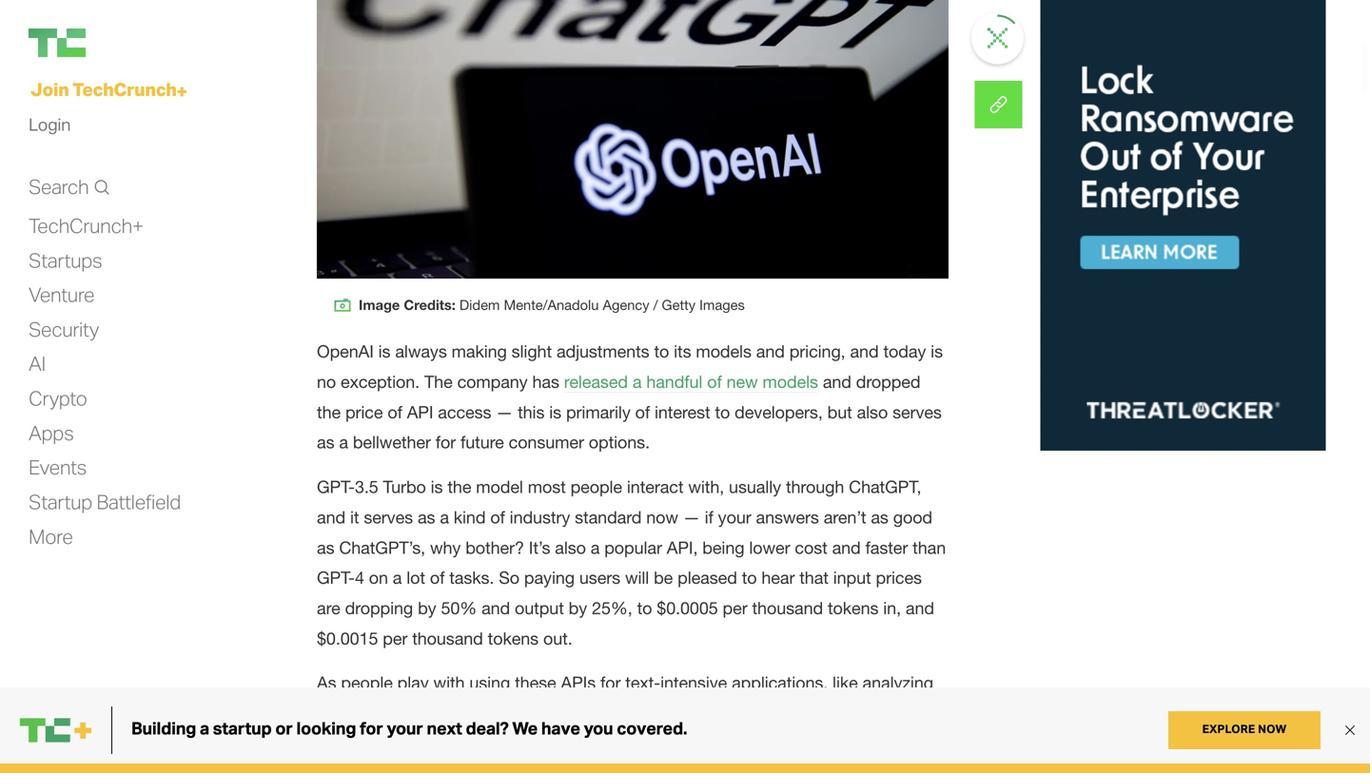 Task type: describe. For each thing, give the bounding box(es) containing it.
but
[[828, 402, 853, 422]]

entire
[[317, 704, 359, 724]]

it's
[[529, 538, 551, 558]]

interest
[[655, 402, 711, 422]]

tokens inside as people play with using these apis for text-intensive applications, like analyzing entire papers or books, those tokens really start to add up. and as open source or self-managed models catch up to openai's performance, the company needs to make sure its customers don't just leave. hence the steady ratcheting down
[[544, 704, 594, 724]]

1 vertical spatial thousand
[[412, 629, 483, 649]]

its inside as people play with using these apis for text-intensive applications, like analyzing entire papers or books, those tokens really start to add up. and as open source or self-managed models catch up to openai's performance, the company needs to make sure its customers don't just leave. hence the steady ratcheting down
[[400, 765, 418, 774]]

apis
[[561, 674, 596, 694]]

its inside openai is always making slight adjustments to its models and pricing, and today is no exception. the company has
[[674, 342, 692, 362]]

facebook link
[[975, 81, 1023, 128]]

released
[[564, 372, 628, 392]]

adjustments
[[557, 342, 650, 362]]

needs
[[859, 734, 905, 754]]

a left lot
[[393, 568, 402, 588]]

chatgpt,
[[849, 477, 922, 497]]

lower
[[749, 538, 790, 558]]

being
[[703, 538, 745, 558]]

more link
[[29, 524, 73, 550]]

make
[[317, 765, 358, 774]]

with
[[434, 674, 465, 694]]

join techcrunch +
[[30, 78, 187, 102]]

is inside gpt-3.5 turbo is the model most people interact with, usually through chatgpt, and it serves as a kind of industry standard now — if your answers aren't as good as chatgpt's, why bother? it's also a popular api, being lower cost and faster than gpt-4 on a lot of tasks. so paying users will be pleased to hear that input prices are dropping by 50% and output by 25%, to $0.0005 per thousand tokens in, and $0.0015 per thousand tokens out.
[[431, 477, 443, 497]]

people inside as people play with using these apis for text-intensive applications, like analyzing entire papers or books, those tokens really start to add up. and as open source or self-managed models catch up to openai's performance, the company needs to make sure its customers don't just leave. hence the steady ratcheting down
[[341, 674, 393, 694]]

sure
[[363, 765, 395, 774]]

and dropped the price of api access — this is primarily of interest to developers, but also serves as a bellwether for future consumer options.
[[317, 372, 942, 453]]

of up options.
[[635, 402, 650, 422]]

the down performance,
[[684, 765, 708, 774]]

of right lot
[[430, 568, 445, 588]]

for inside and dropped the price of api access — this is primarily of interest to developers, but also serves as a bellwether for future consumer options.
[[436, 433, 456, 453]]

a left the handful
[[633, 372, 642, 392]]

1 gpt- from the top
[[317, 477, 355, 497]]

share over email image
[[975, 81, 1023, 128]]

if
[[705, 508, 714, 528]]

self-
[[317, 734, 350, 754]]

pricing,
[[790, 342, 846, 362]]

chatgpt's,
[[339, 538, 426, 558]]

images
[[700, 297, 745, 313]]

1 vertical spatial tokens
[[488, 629, 539, 649]]

as people play with using these apis for text-intensive applications, like analyzing entire papers or books, those tokens really start to add up. and as open source or self-managed models catch up to openai's performance, the company needs to make sure its customers don't just leave. hence the steady ratcheting down
[[317, 674, 937, 774]]

performance,
[[650, 734, 751, 754]]

bellwether
[[353, 433, 431, 453]]

answers
[[756, 508, 819, 528]]

techcrunch+ link
[[29, 213, 144, 239]]

2 or from the left
[[920, 704, 936, 724]]

to right "needs" on the right
[[910, 734, 925, 754]]

api,
[[667, 538, 698, 558]]

login link
[[29, 109, 70, 140]]

developers,
[[735, 402, 823, 422]]

ai link
[[29, 351, 45, 377]]

dropped
[[856, 372, 921, 392]]

than
[[913, 538, 946, 558]]

to right up
[[557, 734, 572, 754]]

join
[[30, 78, 69, 100]]

managed
[[350, 734, 421, 754]]

price
[[345, 402, 383, 422]]

serves inside gpt-3.5 turbo is the model most people interact with, usually through chatgpt, and it serves as a kind of industry standard now — if your answers aren't as good as chatgpt's, why bother? it's also a popular api, being lower cost and faster than gpt-4 on a lot of tasks. so paying users will be pleased to hear that input prices are dropping by 50% and output by 25%, to $0.0005 per thousand tokens in, and $0.0015 per thousand tokens out.
[[364, 508, 413, 528]]

output
[[515, 599, 564, 619]]

your
[[718, 508, 752, 528]]

and right in, in the bottom of the page
[[906, 599, 935, 619]]

startups
[[29, 248, 102, 272]]

more
[[29, 524, 73, 549]]

input
[[834, 568, 872, 588]]

to down will
[[637, 599, 652, 619]]

linkedin link
[[975, 81, 1023, 128]]

popular
[[605, 538, 662, 558]]

25%,
[[592, 599, 633, 619]]

+
[[177, 80, 187, 102]]

the inside and dropped the price of api access — this is primarily of interest to developers, but also serves as a bellwether for future consumer options.
[[317, 402, 341, 422]]

also inside gpt-3.5 turbo is the model most people interact with, usually through chatgpt, and it serves as a kind of industry standard now — if your answers aren't as good as chatgpt's, why bother? it's also a popular api, being lower cost and faster than gpt-4 on a lot of tasks. so paying users will be pleased to hear that input prices are dropping by 50% and output by 25%, to $0.0005 per thousand tokens in, and $0.0015 per thousand tokens out.
[[555, 538, 586, 558]]

— inside and dropped the price of api access — this is primarily of interest to developers, but also serves as a bellwether for future consumer options.
[[496, 402, 513, 422]]

of right kind
[[490, 508, 505, 528]]

security link
[[29, 317, 99, 343]]

exception.
[[341, 372, 420, 392]]

with,
[[688, 477, 724, 497]]

mail link
[[975, 81, 1023, 128]]

$0.0015
[[317, 629, 378, 649]]

company inside as people play with using these apis for text-intensive applications, like analyzing entire papers or books, those tokens really start to add up. and as open source or self-managed models catch up to openai's performance, the company needs to make sure its customers don't just leave. hence the steady ratcheting down
[[784, 734, 854, 754]]

share on facebook image
[[975, 81, 1023, 128]]

these
[[515, 674, 556, 694]]

in,
[[884, 599, 901, 619]]

don't
[[507, 765, 546, 774]]

startups link
[[29, 248, 102, 273]]

hear
[[762, 568, 795, 588]]

to inside openai is always making slight adjustments to its models and pricing, and today is no exception. the company has
[[654, 342, 669, 362]]

consumer
[[509, 433, 584, 453]]

crypto link
[[29, 386, 87, 412]]

is right today
[[931, 342, 943, 362]]

through
[[786, 477, 845, 497]]

turbo
[[383, 477, 426, 497]]

as inside and dropped the price of api access — this is primarily of interest to developers, but also serves as a bellwether for future consumer options.
[[317, 433, 335, 453]]

close screen button
[[974, 14, 1022, 62]]

play
[[398, 674, 429, 694]]

apps
[[29, 421, 74, 445]]

2 by from the left
[[569, 599, 587, 619]]

the down and
[[756, 734, 779, 754]]

options.
[[589, 433, 650, 453]]

no
[[317, 372, 336, 392]]

and up new
[[756, 342, 785, 362]]

4
[[355, 568, 364, 588]]

0 vertical spatial thousand
[[752, 599, 823, 619]]

$0.0005
[[657, 599, 718, 619]]

future
[[461, 433, 504, 453]]

as up why at the left bottom
[[418, 508, 435, 528]]

a left kind
[[440, 508, 449, 528]]

crypto
[[29, 386, 87, 411]]

— inside gpt-3.5 turbo is the model most people interact with, usually through chatgpt, and it serves as a kind of industry standard now — if your answers aren't as good as chatgpt's, why bother? it's also a popular api, being lower cost and faster than gpt-4 on a lot of tasks. so paying users will be pleased to hear that input prices are dropping by 50% and output by 25%, to $0.0005 per thousand tokens in, and $0.0015 per thousand tokens out.
[[683, 508, 700, 528]]

openai's
[[576, 734, 645, 754]]

of left new
[[707, 372, 722, 392]]

intensive
[[661, 674, 727, 694]]

1 or from the left
[[421, 704, 436, 724]]

faster
[[866, 538, 908, 558]]

openai
[[317, 342, 374, 362]]

to left hear
[[742, 568, 757, 588]]

is inside and dropped the price of api access — this is primarily of interest to developers, but also serves as a bellwether for future consumer options.
[[549, 402, 562, 422]]

and down aren't
[[832, 538, 861, 558]]

and down so
[[482, 599, 510, 619]]

1 by from the left
[[418, 599, 436, 619]]

slight
[[512, 342, 552, 362]]

openai is always making slight adjustments to its models and pricing, and today is no exception. the company has
[[317, 342, 943, 392]]

copy share link image
[[975, 81, 1023, 128]]

primarily
[[566, 402, 631, 422]]

models inside as people play with using these apis for text-intensive applications, like analyzing entire papers or books, those tokens really start to add up. and as open source or self-managed models catch up to openai's performance, the company needs to make sure its customers don't just leave. hence the steady ratcheting down
[[426, 734, 481, 754]]

new
[[727, 372, 758, 392]]



Task type: vqa. For each thing, say whether or not it's contained in the screenshot.
Make at left bottom
yes



Task type: locate. For each thing, give the bounding box(es) containing it.
as left chatgpt's,
[[317, 538, 335, 558]]

is right this
[[549, 402, 562, 422]]

techcrunch
[[73, 78, 177, 100]]

also inside and dropped the price of api access — this is primarily of interest to developers, but also serves as a bellwether for future consumer options.
[[857, 402, 888, 422]]

1 horizontal spatial by
[[569, 599, 587, 619]]

tokens down output
[[488, 629, 539, 649]]

serves down dropped
[[893, 402, 942, 422]]

openai logo is being displayed on a mobile phone screen in front of computer screen with the logo of chatgpt image
[[317, 0, 949, 279]]

0 vertical spatial its
[[674, 342, 692, 362]]

events link
[[29, 455, 87, 481]]

0 vertical spatial per
[[723, 599, 748, 619]]

— left the if
[[683, 508, 700, 528]]

0 vertical spatial —
[[496, 402, 513, 422]]

per down the pleased
[[723, 599, 748, 619]]

2 gpt- from the top
[[317, 568, 355, 588]]

also right it's
[[555, 538, 586, 558]]

to up the handful
[[654, 342, 669, 362]]

company down the making
[[457, 372, 528, 392]]

2 horizontal spatial models
[[763, 372, 818, 392]]

that
[[800, 568, 829, 588]]

a
[[633, 372, 642, 392], [339, 433, 348, 453], [440, 508, 449, 528], [591, 538, 600, 558], [393, 568, 402, 588]]

serves up chatgpt's,
[[364, 508, 413, 528]]

search image
[[94, 178, 109, 197]]

hence
[[631, 765, 680, 774]]

1 horizontal spatial people
[[571, 477, 622, 497]]

1 vertical spatial per
[[383, 629, 408, 649]]

security
[[29, 317, 99, 342]]

image credits: didem mente/anadolu agency / getty images
[[359, 297, 745, 313]]

people
[[571, 477, 622, 497], [341, 674, 393, 694]]

papers
[[364, 704, 416, 724]]

also right but
[[857, 402, 888, 422]]

0 horizontal spatial thousand
[[412, 629, 483, 649]]

0 horizontal spatial —
[[496, 402, 513, 422]]

0 vertical spatial for
[[436, 433, 456, 453]]

thousand down 50%
[[412, 629, 483, 649]]

a inside and dropped the price of api access — this is primarily of interest to developers, but also serves as a bellwether for future consumer options.
[[339, 433, 348, 453]]

paying
[[524, 568, 575, 588]]

0 vertical spatial serves
[[893, 402, 942, 422]]

the
[[424, 372, 453, 392]]

0 horizontal spatial serves
[[364, 508, 413, 528]]

1 vertical spatial people
[[341, 674, 393, 694]]

to down new
[[715, 402, 730, 422]]

by left 25%,
[[569, 599, 587, 619]]

people up standard
[[571, 477, 622, 497]]

people up papers
[[341, 674, 393, 694]]

battlefield
[[96, 490, 181, 514]]

1 horizontal spatial models
[[696, 342, 752, 362]]

like
[[833, 674, 858, 694]]

camera image
[[334, 297, 351, 316]]

1 vertical spatial also
[[555, 538, 586, 558]]

models up developers,
[[763, 372, 818, 392]]

industry
[[510, 508, 570, 528]]

2 horizontal spatial tokens
[[828, 599, 879, 619]]

are
[[317, 599, 340, 619]]

0 vertical spatial gpt-
[[317, 477, 355, 497]]

mente/anadolu
[[504, 297, 599, 313]]

startup
[[29, 490, 92, 514]]

1 horizontal spatial thousand
[[752, 599, 823, 619]]

out.
[[543, 629, 573, 649]]

models inside openai is always making slight adjustments to its models and pricing, and today is no exception. the company has
[[696, 342, 752, 362]]

— left this
[[496, 402, 513, 422]]

startup battlefield
[[29, 490, 181, 514]]

1 horizontal spatial per
[[723, 599, 748, 619]]

1 horizontal spatial or
[[920, 704, 936, 724]]

prices
[[876, 568, 922, 588]]

as
[[317, 674, 336, 694]]

just
[[550, 765, 577, 774]]

tasks.
[[449, 568, 494, 588]]

x link
[[975, 81, 1023, 128]]

usually
[[729, 477, 781, 497]]

the up kind
[[448, 477, 472, 497]]

to left add
[[682, 704, 697, 724]]

for
[[436, 433, 456, 453], [601, 674, 621, 694]]

share on x image
[[975, 81, 1023, 128]]

0 vertical spatial models
[[696, 342, 752, 362]]

1 horizontal spatial for
[[601, 674, 621, 694]]

techcrunch image
[[29, 29, 86, 57]]

getty
[[662, 297, 696, 313]]

company up ratcheting
[[784, 734, 854, 754]]

a up the users
[[591, 538, 600, 558]]

of left api
[[388, 402, 402, 422]]

2 vertical spatial tokens
[[544, 704, 594, 724]]

techcrunch link
[[29, 29, 219, 57]]

has
[[533, 372, 560, 392]]

for down access
[[436, 433, 456, 453]]

models
[[696, 342, 752, 362], [763, 372, 818, 392], [426, 734, 481, 754]]

1 vertical spatial company
[[784, 734, 854, 754]]

the inside gpt-3.5 turbo is the model most people interact with, usually through chatgpt, and it serves as a kind of industry standard now — if your answers aren't as good as chatgpt's, why bother? it's also a popular api, being lower cost and faster than gpt-4 on a lot of tasks. so paying users will be pleased to hear that input prices are dropping by 50% and output by 25%, to $0.0005 per thousand tokens in, and $0.0015 per thousand tokens out.
[[448, 477, 472, 497]]

1 vertical spatial gpt-
[[317, 568, 355, 588]]

1 vertical spatial its
[[400, 765, 418, 774]]

books,
[[441, 704, 492, 724]]

model
[[476, 477, 523, 497]]

0 vertical spatial people
[[571, 477, 622, 497]]

1 vertical spatial for
[[601, 674, 621, 694]]

advertisement element
[[1041, 0, 1326, 451]]

gpt-3.5 turbo is the model most people interact with, usually through chatgpt, and it serves as a kind of industry standard now — if your answers aren't as good as chatgpt's, why bother? it's also a popular api, being lower cost and faster than gpt-4 on a lot of tasks. so paying users will be pleased to hear that input prices are dropping by 50% and output by 25%, to $0.0005 per thousand tokens in, and $0.0015 per thousand tokens out.
[[317, 477, 946, 649]]

dropping
[[345, 599, 413, 619]]

really
[[599, 704, 638, 724]]

2 vertical spatial models
[[426, 734, 481, 754]]

or down play on the left bottom of page
[[421, 704, 436, 724]]

open
[[821, 704, 860, 724]]

thousand
[[752, 599, 823, 619], [412, 629, 483, 649]]

0 horizontal spatial models
[[426, 734, 481, 754]]

so
[[499, 568, 520, 588]]

bother?
[[466, 538, 524, 558]]

to inside and dropped the price of api access — this is primarily of interest to developers, but also serves as a bellwether for future consumer options.
[[715, 402, 730, 422]]

1 vertical spatial serves
[[364, 508, 413, 528]]

serves inside and dropped the price of api access — this is primarily of interest to developers, but also serves as a bellwether for future consumer options.
[[893, 402, 942, 422]]

50%
[[441, 599, 477, 619]]

is
[[378, 342, 391, 362], [931, 342, 943, 362], [549, 402, 562, 422], [431, 477, 443, 497]]

is up 'exception.'
[[378, 342, 391, 362]]

today
[[884, 342, 926, 362]]

always
[[395, 342, 447, 362]]

for up "really"
[[601, 674, 621, 694]]

thousand down hear
[[752, 599, 823, 619]]

reddit link
[[975, 81, 1023, 128]]

standard
[[575, 508, 642, 528]]

1 vertical spatial —
[[683, 508, 700, 528]]

0 horizontal spatial company
[[457, 372, 528, 392]]

for inside as people play with using these apis for text-intensive applications, like analyzing entire papers or books, those tokens really start to add up. and as open source or self-managed models catch up to openai's performance, the company needs to make sure its customers don't just leave. hence the steady ratcheting down
[[601, 674, 621, 694]]

the down no
[[317, 402, 341, 422]]

login
[[29, 114, 70, 135]]

0 vertical spatial also
[[857, 402, 888, 422]]

1 horizontal spatial its
[[674, 342, 692, 362]]

also
[[857, 402, 888, 422], [555, 538, 586, 558]]

handful
[[647, 372, 703, 392]]

as inside as people play with using these apis for text-intensive applications, like analyzing entire papers or books, those tokens really start to add up. and as open source or self-managed models catch up to openai's performance, the company needs to make sure its customers don't just leave. hence the steady ratcheting down
[[799, 704, 817, 724]]

as down chatgpt,
[[871, 508, 889, 528]]

0 vertical spatial company
[[457, 372, 528, 392]]

a down the price
[[339, 433, 348, 453]]

by left 50%
[[418, 599, 436, 619]]

search
[[29, 174, 89, 199]]

good
[[894, 508, 933, 528]]

and inside and dropped the price of api access — this is primarily of interest to developers, but also serves as a bellwether for future consumer options.
[[823, 372, 852, 392]]

or right 'source'
[[920, 704, 936, 724]]

0 horizontal spatial its
[[400, 765, 418, 774]]

those
[[497, 704, 539, 724]]

up
[[533, 734, 552, 754]]

catch
[[486, 734, 528, 754]]

0 horizontal spatial people
[[341, 674, 393, 694]]

its right the 'sure'
[[400, 765, 418, 774]]

start
[[643, 704, 677, 724]]

gpt- up it
[[317, 477, 355, 497]]

or
[[421, 704, 436, 724], [920, 704, 936, 724]]

by
[[418, 599, 436, 619], [569, 599, 587, 619]]

image
[[359, 297, 400, 313]]

and up but
[[823, 372, 852, 392]]

and left it
[[317, 508, 346, 528]]

0 vertical spatial tokens
[[828, 599, 879, 619]]

1 horizontal spatial serves
[[893, 402, 942, 422]]

gpt-
[[317, 477, 355, 497], [317, 568, 355, 588]]

0 horizontal spatial also
[[555, 538, 586, 558]]

company inside openai is always making slight adjustments to its models and pricing, and today is no exception. the company has
[[457, 372, 528, 392]]

0 horizontal spatial for
[[436, 433, 456, 453]]

be
[[654, 568, 673, 588]]

text-
[[626, 674, 661, 694]]

close screen image
[[988, 28, 1008, 48]]

models up new
[[696, 342, 752, 362]]

as
[[317, 433, 335, 453], [418, 508, 435, 528], [871, 508, 889, 528], [317, 538, 335, 558], [799, 704, 817, 724]]

people inside gpt-3.5 turbo is the model most people interact with, usually through chatgpt, and it serves as a kind of industry standard now — if your answers aren't as good as chatgpt's, why bother? it's also a popular api, being lower cost and faster than gpt-4 on a lot of tasks. so paying users will be pleased to hear that input prices are dropping by 50% and output by 25%, to $0.0005 per thousand tokens in, and $0.0015 per thousand tokens out.
[[571, 477, 622, 497]]

tokens down "input"
[[828, 599, 879, 619]]

is right turbo
[[431, 477, 443, 497]]

techcrunch+
[[29, 213, 144, 238]]

its up the handful
[[674, 342, 692, 362]]

0 horizontal spatial per
[[383, 629, 408, 649]]

source
[[864, 704, 916, 724]]

0 horizontal spatial tokens
[[488, 629, 539, 649]]

0 horizontal spatial by
[[418, 599, 436, 619]]

didem
[[460, 297, 500, 313]]

as down no
[[317, 433, 335, 453]]

as right and
[[799, 704, 817, 724]]

1 horizontal spatial company
[[784, 734, 854, 754]]

now
[[647, 508, 679, 528]]

1 vertical spatial models
[[763, 372, 818, 392]]

1 horizontal spatial also
[[857, 402, 888, 422]]

share on linkedin image
[[975, 81, 1023, 128]]

the
[[317, 402, 341, 422], [448, 477, 472, 497], [756, 734, 779, 754], [684, 765, 708, 774]]

1 horizontal spatial tokens
[[544, 704, 594, 724]]

per down dropping on the bottom
[[383, 629, 408, 649]]

share on reddit image
[[975, 81, 1023, 128]]

pleased
[[678, 568, 737, 588]]

0 horizontal spatial or
[[421, 704, 436, 724]]

leave.
[[582, 765, 626, 774]]

company
[[457, 372, 528, 392], [784, 734, 854, 754]]

and up dropped
[[850, 342, 879, 362]]

1 horizontal spatial —
[[683, 508, 700, 528]]

aren't
[[824, 508, 867, 528]]

most
[[528, 477, 566, 497]]

/
[[654, 297, 658, 313]]

its
[[674, 342, 692, 362], [400, 765, 418, 774]]

models inside released a handful of new models link
[[763, 372, 818, 392]]

released a handful of new models link
[[564, 372, 818, 393]]

of
[[707, 372, 722, 392], [388, 402, 402, 422], [635, 402, 650, 422], [490, 508, 505, 528], [430, 568, 445, 588]]

models up customers
[[426, 734, 481, 754]]

gpt- up are
[[317, 568, 355, 588]]

tokens down apis in the left bottom of the page
[[544, 704, 594, 724]]



